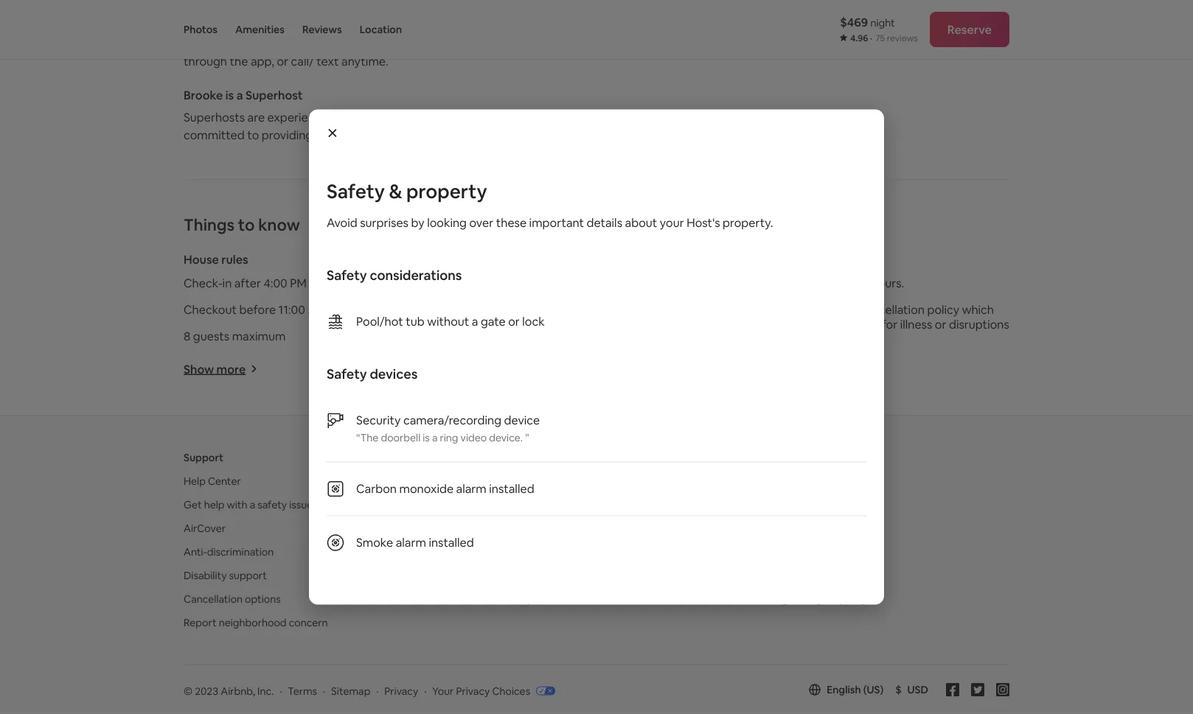Task type: vqa. For each thing, say whether or not it's contained in the screenshot.
'Privacy'
yes



Task type: describe. For each thing, give the bounding box(es) containing it.
emergency
[[791, 593, 845, 606]]

superhost
[[246, 88, 303, 103]]

airbnb.org emergency stays link
[[739, 593, 872, 606]]

pm
[[290, 276, 307, 291]]

carbon for carbon monoxide alarm
[[463, 329, 504, 344]]

hosting
[[461, 451, 499, 465]]

concern
[[289, 616, 328, 630]]

2 horizontal spatial are
[[465, 110, 483, 125]]

details
[[587, 215, 623, 231]]

covid-
[[800, 332, 841, 347]]

reviews button
[[302, 0, 342, 59]]

host's
[[805, 302, 838, 317]]

© 2023 airbnb, inc.
[[184, 685, 274, 698]]

airbnb-friendly apartments
[[461, 593, 591, 606]]

©
[[184, 685, 193, 698]]

navigate to facebook image
[[947, 684, 960, 697]]

0 vertical spatial ·
[[871, 32, 873, 44]]

illness
[[901, 317, 933, 332]]

guests
[[193, 329, 230, 344]]

free cancellation for 48 hours.
[[742, 276, 905, 291]]

free
[[742, 276, 766, 291]]

monoxide for carbon monoxide alarm
[[506, 329, 560, 344]]

show
[[184, 362, 214, 377]]

highly
[[341, 110, 373, 125]]

friendly
[[497, 593, 533, 606]]

message
[[418, 36, 467, 51]]

host's
[[687, 215, 720, 231]]

safety for safety considerations
[[327, 267, 367, 284]]

devices
[[370, 366, 418, 383]]

doorbell
[[381, 431, 421, 445]]

before
[[239, 302, 276, 317]]

aircover link
[[184, 522, 226, 535]]

community forum
[[461, 545, 548, 559]]

carbon monoxide alarm installed
[[356, 482, 535, 497]]

airbnb-
[[461, 593, 497, 606]]

hours.
[[872, 276, 905, 291]]

anti-discrimination link
[[184, 545, 274, 559]]

the inside during your stay we are fully available for guest and you can message us through the app, or call/ text anytime.
[[230, 54, 248, 69]]

is inside brooke is a superhost superhosts are experienced, highly rated hosts who are committed to providing great stays for guests.
[[226, 88, 234, 103]]

check-
[[184, 276, 223, 291]]

neighborhood
[[219, 616, 287, 630]]

0 vertical spatial cancellation
[[769, 276, 834, 291]]

call/
[[291, 54, 314, 69]]

device.
[[489, 431, 523, 445]]

and
[[351, 36, 371, 51]]

more
[[217, 362, 246, 377]]

camera/recording for security camera/recording device "the doorbell is a ring video device. "
[[404, 413, 502, 428]]

checkout
[[184, 302, 237, 317]]

alarm for carbon monoxide alarm
[[563, 329, 593, 344]]

(us)
[[864, 684, 884, 697]]

security for security camera/recording device
[[463, 276, 508, 291]]

2023
[[195, 685, 219, 698]]

you for can
[[374, 36, 393, 51]]

by inside 'safety & property' dialog
[[411, 215, 425, 231]]

location button
[[360, 0, 402, 59]]

privacy link
[[385, 685, 419, 698]]

english (us)
[[827, 684, 884, 697]]

carbon for carbon monoxide alarm installed
[[356, 482, 397, 497]]

1 privacy from the left
[[385, 685, 419, 698]]

inc.
[[257, 685, 274, 698]]

11:00
[[279, 302, 305, 317]]

amenities button
[[235, 0, 285, 59]]

or inside review the host's full cancellation policy which applies even if you cancel for illness or disruptions caused by covid-19.
[[935, 317, 947, 332]]

a inside brooke is a superhost superhosts are experienced, highly rated hosts who are committed to providing great stays for guests.
[[237, 88, 243, 103]]

stays inside brooke is a superhost superhosts are experienced, highly rated hosts who are committed to providing great stays for guests.
[[347, 128, 375, 143]]

maximum
[[232, 329, 286, 344]]

fully
[[224, 36, 247, 51]]

committed
[[184, 128, 245, 143]]

home
[[519, 475, 546, 488]]

security camera/recording device
[[463, 276, 647, 291]]

these
[[496, 215, 527, 231]]

without inside 'safety & property' dialog
[[427, 314, 469, 329]]

airbnb-friendly apartments link
[[461, 593, 591, 606]]

ring
[[440, 431, 459, 445]]

$469 night
[[840, 14, 895, 30]]

1 vertical spatial to
[[238, 215, 255, 236]]

during your stay we are fully available for guest and you can message us through the app, or call/ text anytime.
[[184, 14, 482, 69]]

&
[[389, 179, 403, 204]]

pool/hot tub without a gate or lock down security camera/recording device
[[463, 302, 652, 317]]

amenities
[[235, 23, 285, 36]]

2 vertical spatial alarm
[[396, 536, 426, 551]]

airbnb.org
[[739, 593, 789, 606]]

safety for safety & property
[[327, 179, 385, 204]]

applies
[[742, 317, 781, 332]]

great
[[316, 128, 345, 143]]

through
[[184, 54, 227, 69]]

terms link
[[288, 685, 317, 698]]

navigate to twitter image
[[972, 684, 985, 697]]

$469
[[840, 14, 868, 30]]

center
[[208, 475, 241, 488]]

available
[[249, 36, 296, 51]]

rated
[[376, 110, 405, 125]]

sitemap
[[331, 685, 371, 698]]

aircover
[[184, 522, 226, 535]]

location
[[360, 23, 402, 36]]

1 horizontal spatial without
[[534, 302, 576, 317]]

tub inside 'safety & property' dialog
[[406, 314, 425, 329]]

privacy inside your privacy choices link
[[456, 685, 490, 698]]

review
[[742, 302, 781, 317]]

or inside during your stay we are fully available for guest and you can message us through the app, or call/ text anytime.
[[277, 54, 288, 69]]

help center
[[184, 475, 241, 488]]

choices
[[492, 685, 531, 698]]

your privacy choices
[[433, 685, 531, 698]]



Task type: locate. For each thing, give the bounding box(es) containing it.
reviews
[[302, 23, 342, 36]]

camera/recording down important
[[510, 276, 608, 291]]

report neighborhood concern
[[184, 616, 328, 630]]

1 vertical spatial device
[[504, 413, 540, 428]]

security
[[463, 276, 508, 291], [356, 413, 401, 428]]

0 horizontal spatial carbon
[[356, 482, 397, 497]]

avoid surprises by looking over these important details about your host's property.
[[327, 215, 773, 231]]

are up through
[[204, 36, 222, 51]]

providing
[[262, 128, 313, 143]]

1 horizontal spatial lock
[[629, 302, 652, 317]]

your for home
[[496, 475, 517, 488]]

about
[[625, 215, 658, 231]]

monoxide down security camera/recording device
[[506, 329, 560, 344]]

security down over
[[463, 276, 508, 291]]

0 horizontal spatial lock
[[523, 314, 545, 329]]

1 vertical spatial cancellation
[[860, 302, 925, 317]]

device for security camera/recording device "the doorbell is a ring video device. "
[[504, 413, 540, 428]]

stay
[[251, 14, 275, 29]]

0 horizontal spatial stays
[[347, 128, 375, 143]]

1 vertical spatial by
[[784, 332, 797, 347]]

0 horizontal spatial airbnb
[[461, 475, 493, 488]]

2 horizontal spatial your
[[660, 215, 684, 231]]

3 safety from the top
[[327, 366, 367, 383]]

your for stay
[[224, 14, 249, 29]]

1 vertical spatial you
[[822, 317, 842, 332]]

safety & property dialog
[[309, 110, 885, 605]]

0 horizontal spatial the
[[230, 54, 248, 69]]

0 horizontal spatial are
[[204, 36, 222, 51]]

0 vertical spatial by
[[411, 215, 425, 231]]

is right brooke at the left top of the page
[[226, 88, 234, 103]]

cancel
[[844, 317, 880, 332]]

options
[[245, 593, 281, 606]]

1 horizontal spatial security
[[463, 276, 508, 291]]

monoxide up smoke alarm installed
[[400, 482, 454, 497]]

apartments
[[535, 593, 591, 606]]

even
[[783, 317, 810, 332]]

by right caused
[[784, 332, 797, 347]]

installed down carbon monoxide alarm installed
[[429, 536, 474, 551]]

full
[[841, 302, 857, 317]]

1 horizontal spatial airbnb
[[739, 451, 772, 465]]

1 vertical spatial carbon
[[356, 482, 397, 497]]

monoxide inside 'safety & property' dialog
[[400, 482, 454, 497]]

1 horizontal spatial tub
[[513, 302, 531, 317]]

help
[[184, 475, 206, 488]]

0 horizontal spatial privacy
[[385, 685, 419, 698]]

the
[[230, 54, 248, 69], [784, 302, 802, 317]]

your
[[224, 14, 249, 29], [660, 215, 684, 231], [496, 475, 517, 488]]

anytime.
[[342, 54, 389, 69]]

security up "the
[[356, 413, 401, 428]]

0 horizontal spatial tub
[[406, 314, 425, 329]]

airbnb,
[[221, 685, 255, 698]]

cancellation up host's
[[769, 276, 834, 291]]

tub
[[513, 302, 531, 317], [406, 314, 425, 329]]

alarm down security camera/recording device
[[563, 329, 593, 344]]

camera/recording up ring
[[404, 413, 502, 428]]

your right "about"
[[660, 215, 684, 231]]

cancellation down hours.
[[860, 302, 925, 317]]

to
[[247, 128, 259, 143], [238, 215, 255, 236]]

you left can
[[374, 36, 393, 51]]

19.
[[841, 332, 855, 347]]

1 horizontal spatial stays
[[848, 593, 872, 606]]

gate inside 'safety & property' dialog
[[481, 314, 506, 329]]

0 horizontal spatial installed
[[429, 536, 474, 551]]

anti-discrimination
[[184, 545, 274, 559]]

camera/recording inside security camera/recording device "the doorbell is a ring video device. "
[[404, 413, 502, 428]]

for inside during your stay we are fully available for guest and you can message us through the app, or call/ text anytime.
[[299, 36, 314, 51]]

safety left devices
[[327, 366, 367, 383]]

1 horizontal spatial carbon
[[463, 329, 504, 344]]

alarm
[[563, 329, 593, 344], [456, 482, 487, 497], [396, 536, 426, 551]]

security for security camera/recording device "the doorbell is a ring video device. "
[[356, 413, 401, 428]]

for inside brooke is a superhost superhosts are experienced, highly rated hosts who are committed to providing great stays for guests.
[[378, 128, 394, 143]]

security camera/recording device "the doorbell is a ring video device. "
[[356, 413, 540, 445]]

device up "
[[504, 413, 540, 428]]

0 horizontal spatial security
[[356, 413, 401, 428]]

4.96
[[851, 32, 869, 44]]

0 horizontal spatial device
[[504, 413, 540, 428]]

0 vertical spatial monoxide
[[506, 329, 560, 344]]

· left 75
[[871, 32, 873, 44]]

if
[[812, 317, 819, 332]]

4.96 · 75 reviews
[[851, 32, 918, 44]]

your inside during your stay we are fully available for guest and you can message us through the app, or call/ text anytime.
[[224, 14, 249, 29]]

we
[[184, 36, 202, 51]]

for left 48
[[837, 276, 853, 291]]

caused
[[742, 332, 782, 347]]

is inside security camera/recording device "the doorbell is a ring video device. "
[[423, 431, 430, 445]]

pool/hot inside 'safety & property' dialog
[[356, 314, 403, 329]]

support
[[184, 451, 224, 465]]

1 horizontal spatial by
[[784, 332, 797, 347]]

monoxide
[[506, 329, 560, 344], [400, 482, 454, 497]]

0 horizontal spatial pool/hot
[[356, 314, 403, 329]]

by left "looking"
[[411, 215, 425, 231]]

stays right emergency
[[848, 593, 872, 606]]

without down considerations
[[427, 314, 469, 329]]

airbnb for airbnb your home
[[461, 475, 493, 488]]

you for cancel
[[822, 317, 842, 332]]

without
[[534, 302, 576, 317], [427, 314, 469, 329]]

1 horizontal spatial alarm
[[456, 482, 487, 497]]

safety up avoid
[[327, 179, 385, 204]]

brooke
[[184, 88, 223, 103]]

1 horizontal spatial gate
[[588, 302, 613, 317]]

superhosts
[[184, 110, 245, 125]]

to left know
[[238, 215, 255, 236]]

stays
[[347, 128, 375, 143], [848, 593, 872, 606]]

for left illness
[[882, 317, 898, 332]]

1 vertical spatial security
[[356, 413, 401, 428]]

carbon monoxide alarm
[[463, 329, 593, 344]]

1 vertical spatial your
[[660, 215, 684, 231]]

discrimination
[[207, 545, 274, 559]]

the inside review the host's full cancellation policy which applies even if you cancel for illness or disruptions caused by covid-19.
[[784, 302, 802, 317]]

the down fully
[[230, 54, 248, 69]]

1 vertical spatial safety
[[327, 267, 367, 284]]

1 vertical spatial the
[[784, 302, 802, 317]]

1 horizontal spatial installed
[[489, 482, 535, 497]]

property.
[[723, 215, 773, 231]]

your inside 'safety & property' dialog
[[660, 215, 684, 231]]

0 horizontal spatial camera/recording
[[404, 413, 502, 428]]

1 horizontal spatial you
[[822, 317, 842, 332]]

·
[[871, 32, 873, 44], [280, 685, 282, 698]]

0 vertical spatial installed
[[489, 482, 535, 497]]

1 horizontal spatial monoxide
[[506, 329, 560, 344]]

monoxide for carbon monoxide alarm installed
[[400, 482, 454, 497]]

1 horizontal spatial ·
[[871, 32, 873, 44]]

0 vertical spatial carbon
[[463, 329, 504, 344]]

are down superhost
[[248, 110, 265, 125]]

pool/hot tub without a gate or lock inside 'safety & property' dialog
[[356, 314, 545, 329]]

0 horizontal spatial cancellation
[[769, 276, 834, 291]]

camera/recording for security camera/recording device
[[510, 276, 608, 291]]

review the host's full cancellation policy which applies even if you cancel for illness or disruptions caused by covid-19.
[[742, 302, 1010, 347]]

1 horizontal spatial is
[[423, 431, 430, 445]]

check-in after 4:00 pm
[[184, 276, 307, 291]]

device down "about"
[[611, 276, 647, 291]]

after
[[234, 276, 261, 291]]

without down security camera/recording device
[[534, 302, 576, 317]]

1 horizontal spatial pool/hot
[[463, 302, 510, 317]]

you right the if
[[822, 317, 842, 332]]

2 safety from the top
[[327, 267, 367, 284]]

are right who at the left top
[[465, 110, 483, 125]]

2 horizontal spatial alarm
[[563, 329, 593, 344]]

safety for safety devices
[[327, 366, 367, 383]]

airbnb your home
[[461, 475, 546, 488]]

you inside during your stay we are fully available for guest and you can message us through the app, or call/ text anytime.
[[374, 36, 393, 51]]

safety
[[258, 498, 287, 512]]

0 horizontal spatial monoxide
[[400, 482, 454, 497]]

you inside review the host's full cancellation policy which applies even if you cancel for illness or disruptions caused by covid-19.
[[822, 317, 842, 332]]

airbnb for airbnb
[[739, 451, 772, 465]]

2 vertical spatial safety
[[327, 366, 367, 383]]

0 horizontal spatial without
[[427, 314, 469, 329]]

carbon inside 'safety & property' dialog
[[356, 482, 397, 497]]

1 horizontal spatial your
[[496, 475, 517, 488]]

house
[[184, 252, 219, 267]]

pool/hot tub without a gate or lock
[[463, 302, 652, 317], [356, 314, 545, 329]]

get help with a safety issue link
[[184, 498, 313, 512]]

1 horizontal spatial privacy
[[456, 685, 490, 698]]

1 horizontal spatial camera/recording
[[510, 276, 608, 291]]

for down rated
[[378, 128, 394, 143]]

support
[[229, 569, 267, 582]]

2 vertical spatial your
[[496, 475, 517, 488]]

0 horizontal spatial you
[[374, 36, 393, 51]]

disability support link
[[184, 569, 267, 582]]

safety & property
[[327, 179, 487, 204]]

tub up carbon monoxide alarm
[[513, 302, 531, 317]]

0 horizontal spatial your
[[224, 14, 249, 29]]

the left the if
[[784, 302, 802, 317]]

0 vertical spatial airbnb
[[739, 451, 772, 465]]

1 horizontal spatial the
[[784, 302, 802, 317]]

issue
[[289, 498, 313, 512]]

over
[[470, 215, 494, 231]]

is left ring
[[423, 431, 430, 445]]

device for security camera/recording device
[[611, 276, 647, 291]]

by inside review the host's full cancellation policy which applies even if you cancel for illness or disruptions caused by covid-19.
[[784, 332, 797, 347]]

pool/hot up carbon monoxide alarm
[[463, 302, 510, 317]]

usd
[[908, 684, 929, 697]]

1 horizontal spatial are
[[248, 110, 265, 125]]

1 horizontal spatial cancellation
[[860, 302, 925, 317]]

0 horizontal spatial is
[[226, 88, 234, 103]]

0 vertical spatial security
[[463, 276, 508, 291]]

48
[[855, 276, 869, 291]]

safety right the pm
[[327, 267, 367, 284]]

alarm down hosting
[[456, 482, 487, 497]]

0 vertical spatial camera/recording
[[510, 276, 608, 291]]

0 vertical spatial the
[[230, 54, 248, 69]]

1 vertical spatial camera/recording
[[404, 413, 502, 428]]

english (us) button
[[809, 684, 884, 697]]

reserve
[[948, 22, 992, 37]]

1 vertical spatial monoxide
[[400, 482, 454, 497]]

installed down hosting
[[489, 482, 535, 497]]

0 vertical spatial to
[[247, 128, 259, 143]]

for up call/
[[299, 36, 314, 51]]

lock inside 'safety & property' dialog
[[523, 314, 545, 329]]

pool/hot tub without a gate or lock down considerations
[[356, 314, 545, 329]]

0 vertical spatial your
[[224, 14, 249, 29]]

experienced,
[[267, 110, 338, 125]]

tub down considerations
[[406, 314, 425, 329]]

to left "providing"
[[247, 128, 259, 143]]

or inside 'safety & property' dialog
[[508, 314, 520, 329]]

4:00
[[264, 276, 288, 291]]

1 horizontal spatial device
[[611, 276, 647, 291]]

0 horizontal spatial alarm
[[396, 536, 426, 551]]

0 vertical spatial is
[[226, 88, 234, 103]]

your up fully
[[224, 14, 249, 29]]

community forum link
[[461, 545, 548, 559]]

help
[[204, 498, 225, 512]]

security inside security camera/recording device "the doorbell is a ring video device. "
[[356, 413, 401, 428]]

cancellation inside review the host's full cancellation policy which applies even if you cancel for illness or disruptions caused by covid-19.
[[860, 302, 925, 317]]

a inside security camera/recording device "the doorbell is a ring video device. "
[[432, 431, 438, 445]]

2 privacy from the left
[[456, 685, 490, 698]]

stays down highly
[[347, 128, 375, 143]]

device inside security camera/recording device "the doorbell is a ring video device. "
[[504, 413, 540, 428]]

am
[[308, 302, 326, 317]]

considerations
[[370, 267, 462, 284]]

0 horizontal spatial ·
[[280, 685, 282, 698]]

to inside brooke is a superhost superhosts are experienced, highly rated hosts who are committed to providing great stays for guests.
[[247, 128, 259, 143]]

photos button
[[184, 0, 218, 59]]

important
[[529, 215, 584, 231]]

1 vertical spatial installed
[[429, 536, 474, 551]]

brooke is a superhost superhosts are experienced, highly rated hosts who are committed to providing great stays for guests.
[[184, 88, 483, 143]]

for inside review the host's full cancellation policy which applies even if you cancel for illness or disruptions caused by covid-19.
[[882, 317, 898, 332]]

0 vertical spatial you
[[374, 36, 393, 51]]

pool/hot down safety considerations
[[356, 314, 403, 329]]

privacy right your
[[456, 685, 490, 698]]

text
[[317, 54, 339, 69]]

alarm right "smoke"
[[396, 536, 426, 551]]

report neighborhood concern link
[[184, 616, 328, 630]]

sitemap link
[[331, 685, 371, 698]]

is
[[226, 88, 234, 103], [423, 431, 430, 445]]

alarm for carbon monoxide alarm installed
[[456, 482, 487, 497]]

are inside during your stay we are fully available for guest and you can message us through the app, or call/ text anytime.
[[204, 36, 222, 51]]

reviews
[[887, 32, 918, 44]]

1 safety from the top
[[327, 179, 385, 204]]

installed
[[489, 482, 535, 497], [429, 536, 474, 551]]

0 horizontal spatial by
[[411, 215, 425, 231]]

0 horizontal spatial gate
[[481, 314, 506, 329]]

show more button
[[184, 362, 258, 377]]

airbnb your home link
[[461, 475, 546, 488]]

0 vertical spatial alarm
[[563, 329, 593, 344]]

1 vertical spatial stays
[[848, 593, 872, 606]]

during
[[184, 14, 221, 29]]

disability support
[[184, 569, 267, 582]]

· right inc.
[[280, 685, 282, 698]]

"the
[[356, 431, 379, 445]]

0 vertical spatial stays
[[347, 128, 375, 143]]

1 vertical spatial is
[[423, 431, 430, 445]]

1 vertical spatial airbnb
[[461, 475, 493, 488]]

0 vertical spatial safety
[[327, 179, 385, 204]]

privacy left your
[[385, 685, 419, 698]]

1 vertical spatial ·
[[280, 685, 282, 698]]

your left home
[[496, 475, 517, 488]]

know
[[258, 215, 300, 236]]

privacy
[[385, 685, 419, 698], [456, 685, 490, 698]]

navigate to instagram image
[[997, 684, 1010, 697]]

1 vertical spatial alarm
[[456, 482, 487, 497]]

your
[[433, 685, 454, 698]]

0 vertical spatial device
[[611, 276, 647, 291]]



